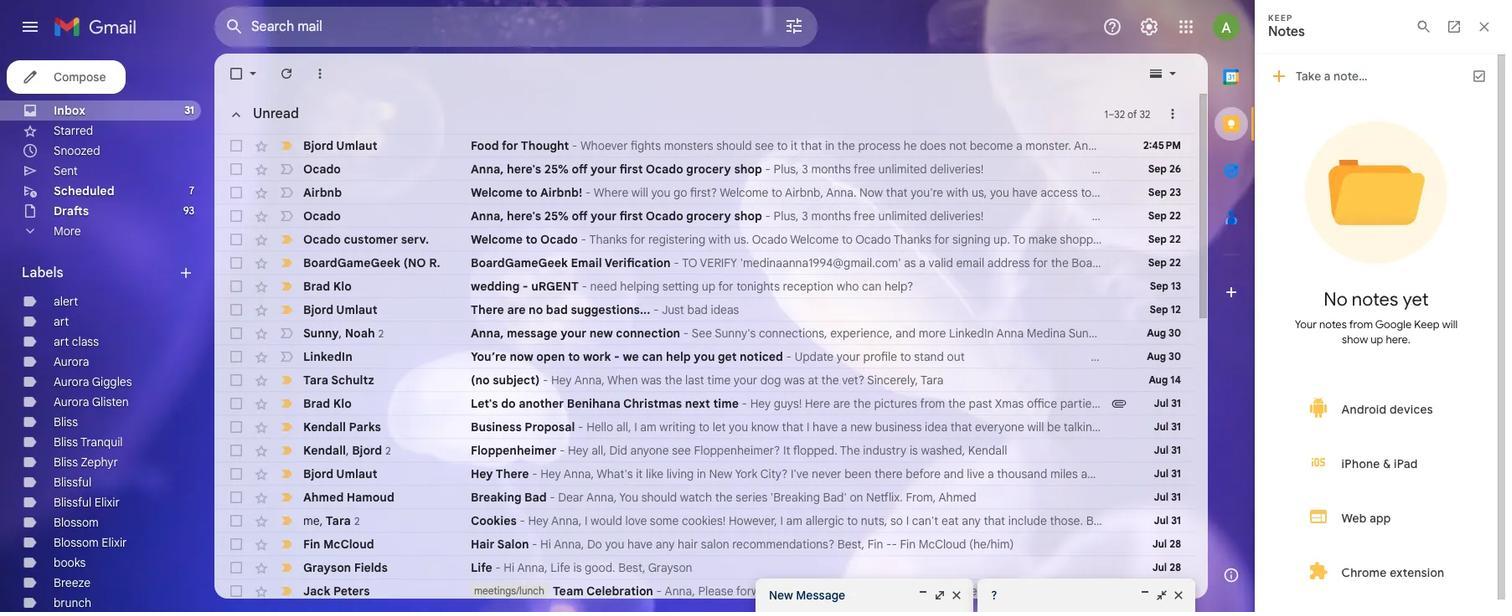 Task type: describe. For each thing, give the bounding box(es) containing it.
1 32 from the left
[[1114, 108, 1125, 120]]

who
[[837, 279, 859, 294]]

bliss tranquil link
[[54, 435, 123, 450]]

unlimited for sep 22
[[878, 209, 927, 224]]

off for sep 22
[[572, 209, 588, 224]]

floppenheimer - hey all, did anyone see floppenheimer? it flopped. the industry is washed, kendall
[[471, 443, 1007, 458]]

sep for seventh row
[[1150, 280, 1169, 292]]

i up anyone
[[634, 420, 637, 435]]

back
[[1407, 138, 1433, 153]]

hey up breaking
[[471, 467, 493, 482]]

best, right the away.
[[1113, 467, 1141, 482]]

more image
[[312, 65, 328, 82]]

that up (he/him)
[[984, 514, 1005, 529]]

1 row from the top
[[214, 134, 1481, 157]]

anna, here's 25% off your first ocado grocery shop - plus, 3 months free unlimited deliveries! ‌ ‌ ‌ ‌ ‌ ‌ ‌ ‌ ‌ ‌ ‌ ‌ ‌ ‌ ‌ ‌ ‌ ‌ ‌ ‌ ‌ ‌ ‌ ‌ ‌ ‌ ‌ ‌ ‌ ‌ ‌ ‌ ‌ ‌ ‌ ‌ ‌ ‌ ‌ ‌ ‌ ‌ ‌ ‌ ‌ ‌ ‌ ‌ ‌ ‌ ‌ ‌ ‌ ‌ ‌ ‌ ‌ ‌ ‌ ‌ ‌ ‌ ‌ ‌ view in browser ocado offers | for sep 22
[[471, 209, 1342, 224]]

deliveries! for sep 26
[[930, 162, 984, 177]]

the left 'past'
[[948, 396, 966, 411]]

anna, up you're
[[471, 326, 504, 341]]

aug for update your profile to stand out ‌ ‌ ‌ ‌ ‌ ‌ ‌ ‌ ‌ ‌ ‌ ‌ ‌ ‌ ‌ ‌ ‌ ‌ ‌ ‌ ‌ ‌ ‌ ‌ ‌ ‌ ‌ ‌ ‌ ‌ ‌ ‌ ‌ ‌ ‌ ‌ ‌ ‌ ‌ ‌ ‌ ‌ ‌ ‌ ‌ ‌ ‌ ‌ ‌ ‌ ‌ ‌ ‌ ‌ ‌ ‌ ‌ ‌ ‌ ‌ ‌ ‌ ‌ ‌ ‌ ‌ ‌ ‌ ‌ ‌ ‌ ‌ ‌ ‌ ‌ ‌ ‌ ‌ ‌ ‌ ‌ ‌ ‌ ‌
[[1147, 350, 1166, 363]]

did
[[609, 443, 627, 458]]

tonights
[[736, 279, 780, 294]]

ocado customer serv.
[[303, 232, 429, 247]]

subject)
[[493, 373, 540, 388]]

let
[[1218, 420, 1235, 435]]

0 horizontal spatial have
[[627, 537, 653, 552]]

your down where
[[591, 209, 617, 224]]

email
[[571, 255, 602, 271]]

1 vertical spatial for
[[718, 279, 733, 294]]

to up boardgamegeek email verification -
[[526, 232, 538, 247]]

benihana
[[567, 396, 621, 411]]

to right places
[[1205, 185, 1216, 200]]

blissful for blissful link
[[54, 475, 91, 490]]

aurora link
[[54, 354, 89, 369]]

you right us,
[[990, 185, 1009, 200]]

free for sep 26
[[854, 162, 875, 177]]

0 vertical spatial time
[[707, 373, 731, 388]]

starred link
[[54, 123, 93, 138]]

brad klo for wedding - urgent
[[303, 279, 352, 294]]

0 vertical spatial up
[[702, 279, 715, 294]]

plus, for sep 26
[[774, 162, 799, 177]]

tranquil
[[80, 435, 123, 450]]

0 vertical spatial me
[[1238, 420, 1254, 435]]

1 vertical spatial there
[[496, 467, 529, 482]]

1 horizontal spatial up
[[1155, 396, 1169, 411]]

your left dog
[[734, 373, 757, 388]]

inbox
[[54, 103, 85, 118]]

1 vertical spatial have
[[813, 420, 838, 435]]

klo for wedding - urgent - need helping setting up for tonights reception who can help?
[[333, 279, 352, 294]]

pop out image for new message
[[933, 589, 947, 602]]

grocery for sep 22
[[686, 209, 731, 224]]

row containing me
[[214, 509, 1506, 533]]

i left would
[[585, 514, 588, 529]]

1 vertical spatial new
[[769, 588, 793, 603]]

jul for from,
[[1154, 491, 1169, 503]]

row containing tara schultz
[[214, 369, 1195, 392]]

to left work
[[568, 349, 580, 364]]

row containing linkedin
[[214, 345, 1217, 369]]

Search mail text field
[[251, 18, 737, 35]]

unread tab panel
[[214, 94, 1506, 612]]

1 horizontal spatial if
[[1288, 420, 1295, 435]]

the left vet?
[[821, 373, 839, 388]]

tara down linkedin
[[303, 373, 328, 388]]

browser for sep 26
[[1219, 162, 1262, 177]]

1 horizontal spatial new
[[850, 420, 872, 435]]

glisten
[[92, 395, 129, 410]]

the left last
[[665, 373, 682, 388]]

wedding
[[471, 279, 520, 294]]

1 vertical spatial any
[[656, 537, 675, 552]]

and
[[944, 467, 964, 482]]

1 horizontal spatial will
[[1027, 420, 1044, 435]]

row containing jack peters
[[214, 580, 1195, 603]]

anna, left do
[[554, 537, 584, 552]]

blissful link
[[54, 475, 91, 490]]

guys!
[[774, 396, 802, 411]]

7 inside row
[[1121, 185, 1127, 200]]

you left go
[[651, 185, 671, 200]]

31 for breaking bad - dear anna, you should watch the series 'breaking bad' on netflix. from, ahmed
[[1171, 491, 1181, 503]]

your up open
[[561, 326, 587, 341]]

first for sep 22
[[619, 209, 643, 224]]

thought
[[521, 138, 569, 153]]

bjord umlaut for there are no bad suggestions...
[[303, 302, 377, 317]]

0 vertical spatial see
[[755, 138, 774, 153]]

0 vertical spatial will
[[1358, 138, 1375, 153]]

scheduled link
[[54, 183, 114, 199]]

0 vertical spatial hi
[[540, 537, 551, 552]]

intrigues
[[1349, 420, 1395, 435]]

to left the let
[[699, 420, 710, 435]]

to left over
[[1081, 185, 1092, 200]]

recommendations?
[[732, 537, 835, 552]]

kendall up 'kendall , bjord 2'
[[303, 420, 346, 435]]

1 was from the left
[[641, 373, 662, 388]]

art for art class
[[54, 334, 69, 349]]

months for sep 22
[[811, 209, 851, 224]]

0 vertical spatial is
[[910, 443, 918, 458]]

bjord down parks
[[352, 443, 382, 458]]

tara schultz
[[303, 373, 374, 388]]

when
[[607, 373, 638, 388]]

elixir for blissful elixir
[[94, 495, 120, 510]]

jul 28 for hair salon - hi anna, do you have any hair salon recommendations? best, fin -- fin mccloud (he/him)
[[1152, 538, 1181, 550]]

minimize image for ?
[[1138, 589, 1152, 602]]

parks
[[349, 420, 381, 435]]

free for sep 22
[[854, 209, 875, 224]]

2 for bjord
[[386, 444, 391, 457]]

anna, up welcome to ocado -
[[471, 209, 504, 224]]

i right so
[[906, 514, 909, 529]]

drafts link
[[54, 204, 89, 219]]

2 into from the left
[[1436, 138, 1455, 153]]

anna, down food on the top of page
[[471, 162, 504, 177]]

1 horizontal spatial it
[[791, 138, 798, 153]]

aug 30 for anna, message your new connection -
[[1147, 327, 1181, 339]]

thousand
[[997, 467, 1047, 482]]

grocery for sep 26
[[686, 162, 731, 177]]

before
[[906, 467, 941, 482]]

31 for cookies - hey anna, i would love some cookies! however, i am allergic to nuts, so i can't eat any that include those. best, tara on fri, jul 28, 2023 at 6:46 pm anna medina <medinaanna1994@gma
[[1171, 514, 1181, 527]]

31 inside the 'labels' navigation
[[184, 104, 194, 116]]

bliss zephyr link
[[54, 455, 118, 470]]

rooms
[[1333, 185, 1366, 200]]

0 vertical spatial with
[[946, 185, 969, 200]]

sep for row containing airbnb
[[1148, 186, 1167, 199]]

, for kendall
[[346, 443, 349, 458]]

cookies!
[[682, 514, 726, 529]]

row containing grayson fields
[[214, 556, 1195, 580]]

you right do
[[605, 537, 624, 552]]

blossom for blossom elixir
[[54, 535, 99, 550]]

your down whoever
[[591, 162, 617, 177]]

1 horizontal spatial any
[[962, 514, 981, 529]]

26
[[1169, 163, 1181, 175]]

here's for sep 26
[[507, 162, 541, 177]]

unlimited for sep 26
[[878, 162, 927, 177]]

to left entire
[[1369, 185, 1380, 200]]

whoever
[[580, 138, 628, 153]]

medina
[[1335, 514, 1374, 529]]

1 gaze from the left
[[1131, 138, 1156, 153]]

it
[[783, 443, 790, 458]]

to left airbnb,
[[772, 185, 782, 200]]

elixir for blossom elixir
[[102, 535, 127, 550]]

0 horizontal spatial this
[[1277, 396, 1296, 411]]

tara up "fin mccloud"
[[326, 513, 351, 528]]

toggle split pane mode image
[[1148, 65, 1164, 82]]

–
[[1108, 108, 1114, 120]]

let's do another benihana christmas next time - hey guys! here are the pictures from the past xmas office parties lets come up with more ideas for this year
[[471, 396, 1323, 411]]

i up 'recommendations?'
[[780, 514, 783, 529]]

i up flopped.
[[807, 420, 810, 435]]

bliss tranquil
[[54, 435, 123, 450]]

breeze
[[54, 576, 91, 591]]

boardgamegeek for boardgamegeek (no r.
[[303, 255, 400, 271]]

sep 26
[[1148, 163, 1181, 175]]

watch
[[680, 490, 712, 505]]

hey down hello
[[568, 443, 589, 458]]

2 gaze from the left
[[1378, 138, 1404, 153]]

1 horizontal spatial are
[[833, 396, 850, 411]]

shop for sep 22
[[734, 209, 762, 224]]

r.
[[429, 255, 440, 271]]

aurora for aurora glisten
[[54, 395, 89, 410]]

you're now open to work - we can help you get noticed - update your profile to stand out ‌ ‌ ‌ ‌ ‌ ‌ ‌ ‌ ‌ ‌ ‌ ‌ ‌ ‌ ‌ ‌ ‌ ‌ ‌ ‌ ‌ ‌ ‌ ‌ ‌ ‌ ‌ ‌ ‌ ‌ ‌ ‌ ‌ ‌ ‌ ‌ ‌ ‌ ‌ ‌ ‌ ‌ ‌ ‌ ‌ ‌ ‌ ‌ ‌ ‌ ‌ ‌ ‌ ‌ ‌ ‌ ‌ ‌ ‌ ‌ ‌ ‌ ‌ ‌ ‌ ‌ ‌ ‌ ‌ ‌ ‌ ‌ ‌ ‌ ‌ ‌ ‌ ‌ ‌ ‌ ‌ ‌ ‌ ‌
[[471, 349, 1217, 364]]

sep for 2nd row
[[1148, 163, 1167, 175]]

food for thought - whoever fights monsters should see to it that in the process he does not become a monster. and if you gaze long enough into an abyss, the abyss will gaze back into you.
[[471, 138, 1481, 153]]

0 horizontal spatial will
[[631, 185, 648, 200]]

blossom elixir
[[54, 535, 127, 550]]

so
[[890, 514, 903, 529]]

0 vertical spatial there
[[471, 302, 504, 317]]

8 row from the top
[[214, 298, 1195, 322]]

2 know from the left
[[1257, 420, 1285, 435]]

aug 30 for you're now open to work - we can help you get noticed - update your profile to stand out ‌ ‌ ‌ ‌ ‌ ‌ ‌ ‌ ‌ ‌ ‌ ‌ ‌ ‌ ‌ ‌ ‌ ‌ ‌ ‌ ‌ ‌ ‌ ‌ ‌ ‌ ‌ ‌ ‌ ‌ ‌ ‌ ‌ ‌ ‌ ‌ ‌ ‌ ‌ ‌ ‌ ‌ ‌ ‌ ‌ ‌ ‌ ‌ ‌ ‌ ‌ ‌ ‌ ‌ ‌ ‌ ‌ ‌ ‌ ‌ ‌ ‌ ‌ ‌ ‌ ‌ ‌ ‌ ‌ ‌ ‌ ‌ ‌ ‌ ‌ ‌ ‌ ‌ ‌ ‌ ‌ ‌ ‌ ‌
[[1147, 350, 1181, 363]]

1 vertical spatial should
[[641, 490, 677, 505]]

anna, down salon
[[517, 560, 548, 576]]

hot
[[1139, 420, 1158, 435]]

connection
[[616, 326, 680, 341]]

anna, up would
[[586, 490, 617, 505]]

access
[[1041, 185, 1078, 200]]

unread main content
[[214, 54, 1506, 612]]

search mail image
[[219, 12, 250, 42]]

3 28 from the top
[[1170, 585, 1181, 597]]

0 horizontal spatial am
[[640, 420, 657, 435]]

compose
[[54, 70, 106, 85]]

kendall right you,
[[1423, 420, 1463, 435]]

hey down dog
[[750, 396, 771, 411]]

anna, up "dear"
[[564, 467, 594, 482]]

abyss
[[1325, 138, 1355, 153]]

to up airbnb,
[[777, 138, 788, 153]]

2 32 from the left
[[1140, 108, 1150, 120]]

minimize image for new message
[[916, 589, 930, 602]]

inbox link
[[54, 103, 85, 118]]

linkedin
[[303, 349, 352, 364]]

help?
[[885, 279, 913, 294]]

2 fin from the left
[[868, 537, 883, 552]]

22 for boardgamegeek email verification -
[[1169, 256, 1181, 269]]

business
[[471, 420, 522, 435]]

the left abyss
[[1304, 138, 1322, 153]]

blossom for blossom link
[[54, 515, 99, 530]]

refresh image
[[278, 65, 295, 82]]

you left 'get'
[[694, 349, 715, 364]]

row containing sunny
[[214, 322, 1195, 345]]

, for me
[[320, 513, 323, 528]]

view for sep 26
[[1178, 162, 1203, 177]]

2 grayson from the left
[[648, 560, 692, 576]]

that right idea
[[951, 420, 972, 435]]

he
[[904, 138, 917, 153]]

anna, up benihana
[[574, 373, 605, 388]]

welcome right first?
[[720, 185, 769, 200]]

3 jul 28 from the top
[[1152, 585, 1181, 597]]

welcome to ocado -
[[471, 232, 589, 247]]

get
[[718, 349, 737, 364]]

enough
[[1185, 138, 1225, 153]]

york
[[735, 467, 758, 482]]

industry
[[863, 443, 907, 458]]

first for sep 26
[[619, 162, 643, 177]]

| for sep 22
[[1339, 209, 1342, 224]]

you right the let
[[729, 420, 748, 435]]

3 jul 31 from the top
[[1154, 444, 1181, 457]]

the left process
[[838, 138, 855, 153]]

pop out image for ?
[[1155, 589, 1169, 602]]

your up vet?
[[837, 349, 860, 364]]

browser for sep 22
[[1219, 209, 1262, 224]]

0 vertical spatial at
[[808, 373, 818, 388]]

?
[[991, 588, 997, 603]]

jul for nuts,
[[1154, 514, 1169, 527]]

unread button
[[219, 98, 306, 131]]

books
[[54, 555, 86, 570]]

that down the guys!
[[782, 420, 804, 435]]

1 vertical spatial is
[[573, 560, 582, 576]]

us,
[[972, 185, 987, 200]]

1 vertical spatial a
[[841, 420, 847, 435]]

2 horizontal spatial have
[[1012, 185, 1038, 200]]

office
[[1027, 396, 1057, 411]]

here's for sep 22
[[507, 209, 541, 224]]

sep for 13th row from the bottom of the unread tab panel
[[1150, 303, 1168, 316]]

more
[[54, 224, 81, 239]]

0 vertical spatial all,
[[616, 420, 631, 435]]

drafts
[[54, 204, 89, 219]]

0 vertical spatial can
[[862, 279, 882, 294]]

klo for let's do another benihana christmas next time - hey guys! here are the pictures from the past xmas office parties lets come up with more ideas for this year
[[333, 396, 352, 411]]

salon
[[497, 537, 529, 552]]

kendall down the everyone
[[968, 443, 1007, 458]]

anna.
[[826, 185, 857, 200]]

1 vertical spatial this
[[1298, 420, 1318, 435]]

nuts,
[[861, 514, 887, 529]]

1 life from the left
[[471, 560, 492, 576]]

1 vertical spatial ideas
[[1228, 396, 1256, 411]]

1 horizontal spatial am
[[786, 514, 803, 529]]

row containing kendall
[[214, 439, 1195, 462]]

need
[[590, 279, 617, 294]]

25% for sep 26
[[544, 162, 569, 177]]

sep 23
[[1148, 186, 1181, 199]]

bliss for bliss link
[[54, 415, 78, 430]]

open
[[536, 349, 565, 364]]

hey down bad
[[528, 514, 549, 529]]

1 mccloud from the left
[[323, 537, 374, 552]]

team
[[553, 584, 584, 599]]

brad klo for let's do another benihana christmas next time
[[303, 396, 352, 411]]

7 inside the 'labels' navigation
[[189, 184, 194, 197]]

sunny
[[303, 325, 339, 341]]

0 horizontal spatial for
[[502, 138, 518, 153]]

schultz
[[331, 373, 374, 388]]

sep 22 for boardgamegeek email verification -
[[1148, 256, 1181, 269]]

1 know from the left
[[751, 420, 779, 435]]

work
[[583, 349, 611, 364]]

1 vertical spatial me
[[303, 513, 320, 528]]

hey up bad
[[540, 467, 561, 482]]

0 horizontal spatial if
[[1098, 138, 1105, 153]]

that up airbnb,
[[801, 138, 822, 153]]

customer
[[344, 232, 398, 247]]

profile
[[863, 349, 897, 364]]

1 horizontal spatial a
[[988, 467, 994, 482]]

1 vertical spatial see
[[672, 443, 691, 458]]

where
[[594, 185, 629, 200]]

22 for welcome to ocado -
[[1169, 233, 1181, 245]]

close image
[[950, 589, 963, 602]]

from,
[[906, 490, 936, 505]]

to left airbnb! at the left
[[526, 185, 538, 200]]

to left stand
[[900, 349, 911, 364]]

individual
[[1280, 185, 1330, 200]]

the down vet?
[[853, 396, 871, 411]]

umlaut for hey there - hey anna, what's it like living in new york city? i've never been there before and live a thousand miles away. best, bjord
[[336, 467, 377, 482]]

art link
[[54, 314, 69, 329]]

aurora giggles
[[54, 374, 132, 390]]

1 fin from the left
[[303, 537, 320, 552]]



Task type: locate. For each thing, give the bounding box(es) containing it.
15 row from the top
[[214, 462, 1195, 486]]

kendall down kendall parks on the bottom left
[[303, 443, 346, 458]]

months for sep 26
[[811, 162, 851, 177]]

blissful
[[54, 475, 91, 490], [54, 495, 91, 510]]

bliss link
[[54, 415, 78, 430]]

welcome down food on the top of page
[[471, 185, 523, 200]]

1 grocery from the top
[[686, 162, 731, 177]]

31 for let's do another benihana christmas next time - hey guys! here are the pictures from the past xmas office parties lets come up with more ideas for this year
[[1171, 397, 1181, 410]]

1 horizontal spatial ,
[[339, 325, 342, 341]]

deliveries! down not
[[930, 162, 984, 177]]

1 horizontal spatial new
[[769, 588, 793, 603]]

will right where
[[631, 185, 648, 200]]

2 horizontal spatial a
[[1016, 138, 1023, 153]]

13 row from the top
[[214, 416, 1463, 439]]

all, left did
[[592, 443, 606, 458]]

14 row from the top
[[214, 439, 1195, 462]]

xmas
[[995, 396, 1024, 411]]

off up airbnb! at the left
[[572, 162, 588, 177]]

0 vertical spatial ,
[[339, 325, 342, 341]]

will left be
[[1027, 420, 1044, 435]]

3 for sep 22
[[802, 209, 808, 224]]

for right food on the top of page
[[502, 138, 518, 153]]

16 row from the top
[[214, 486, 1195, 509]]

aug for hey anna, when was the last time your dog was at the vet? sincerely, tara
[[1149, 374, 1168, 386]]

welcome for welcome to ocado -
[[471, 232, 523, 247]]

bjord umlaut up airbnb
[[303, 138, 377, 153]]

0 horizontal spatial minimize image
[[916, 589, 930, 602]]

jul 31 for more
[[1154, 397, 1181, 410]]

sep 13
[[1150, 280, 1181, 292]]

best,
[[1113, 467, 1141, 482], [1086, 514, 1113, 529], [838, 537, 865, 552], [618, 560, 645, 576]]

hey there - hey anna, what's it like living in new york city? i've never been there before and live a thousand miles away. best, bjord
[[471, 467, 1171, 482]]

that right now
[[886, 185, 908, 200]]

1 22 from the top
[[1169, 209, 1181, 222]]

2 bliss from the top
[[54, 435, 78, 450]]

3 up airbnb,
[[802, 162, 808, 177]]

1 horizontal spatial is
[[910, 443, 918, 458]]

1 into from the left
[[1228, 138, 1248, 153]]

0 vertical spatial sep 22
[[1148, 209, 1181, 222]]

12 row from the top
[[214, 392, 1323, 416]]

welcome for welcome to airbnb! - where will you go first? welcome to airbnb, anna. now that you're with us, you have access to over 7 million places to stay—from individual rooms to entire homes—available
[[471, 185, 523, 200]]

0 vertical spatial 28
[[1170, 538, 1181, 550]]

life down hair
[[471, 560, 492, 576]]

mccloud up "grayson fields"
[[323, 537, 374, 552]]

know down the guys!
[[751, 420, 779, 435]]

ideas
[[711, 302, 739, 317], [1228, 396, 1256, 411]]

2 minimize image from the left
[[1138, 589, 1152, 602]]

7 row from the top
[[214, 275, 1195, 298]]

0 vertical spatial brad
[[303, 279, 330, 294]]

1 art from the top
[[54, 314, 69, 329]]

2 browser from the top
[[1219, 209, 1262, 224]]

new inside row
[[709, 467, 733, 482]]

3 for sep 26
[[802, 162, 808, 177]]

0 horizontal spatial ideas
[[711, 302, 739, 317]]

0 vertical spatial unlimited
[[878, 162, 927, 177]]

bjord for there are no bad suggestions... - just bad ideas
[[303, 302, 333, 317]]

1 umlaut from the top
[[336, 138, 377, 153]]

0 horizontal spatial mccloud
[[323, 537, 374, 552]]

3 row from the top
[[214, 181, 1506, 204]]

anna, here's 25% off your first ocado grocery shop - plus, 3 months free unlimited deliveries! ‌ ‌ ‌ ‌ ‌ ‌ ‌ ‌ ‌ ‌ ‌ ‌ ‌ ‌ ‌ ‌ ‌ ‌ ‌ ‌ ‌ ‌ ‌ ‌ ‌ ‌ ‌ ‌ ‌ ‌ ‌ ‌ ‌ ‌ ‌ ‌ ‌ ‌ ‌ ‌ ‌ ‌ ‌ ‌ ‌ ‌ ‌ ‌ ‌ ‌ ‌ ‌ ‌ ‌ ‌ ‌ ‌ ‌ ‌ ‌ ‌ ‌ ‌ ‌ view in browser ocado offers | down you're
[[471, 209, 1342, 224]]

time right last
[[707, 373, 731, 388]]

bjord umlaut for food for thought
[[303, 138, 377, 153]]

unlimited
[[878, 162, 927, 177], [878, 209, 927, 224]]

22 for anna, here's 25% off your first ocado grocery shop - plus, 3 months free unlimited deliveries! ‌ ‌ ‌ ‌ ‌ ‌ ‌ ‌ ‌ ‌ ‌ ‌ ‌ ‌ ‌ ‌ ‌ ‌ ‌ ‌ ‌ ‌ ‌ ‌ ‌ ‌ ‌ ‌ ‌ ‌ ‌ ‌ ‌ ‌ ‌ ‌ ‌ ‌ ‌ ‌ ‌ ‌ ‌ ‌ ‌ ‌ ‌ ‌ ‌ ‌ ‌ ‌ ‌ ‌ ‌ ‌ ‌ ‌ ‌ ‌ ‌ ‌ ‌ ‌ view in browser ocado offers |
[[1169, 209, 1181, 222]]

0 horizontal spatial can
[[642, 349, 663, 364]]

a
[[1016, 138, 1023, 153], [841, 420, 847, 435], [988, 467, 994, 482]]

7 right over
[[1121, 185, 1127, 200]]

view
[[1178, 162, 1203, 177], [1178, 209, 1203, 224]]

sep for row containing boardgamegeek (no r.
[[1148, 256, 1167, 269]]

can right we
[[642, 349, 663, 364]]

1
[[1104, 108, 1108, 120]]

2 jul 31 from the top
[[1154, 421, 1181, 433]]

main menu image
[[20, 17, 40, 37]]

of
[[1128, 108, 1137, 120]]

30 down 12
[[1169, 327, 1181, 339]]

jul for from
[[1154, 397, 1169, 410]]

0 horizontal spatial it
[[636, 467, 643, 482]]

bliss up blissful link
[[54, 455, 78, 470]]

0 horizontal spatial boardgamegeek
[[303, 255, 400, 271]]

None search field
[[214, 7, 818, 47]]

view for sep 22
[[1178, 209, 1203, 224]]

jack peters
[[303, 584, 370, 599]]

2:45 pm
[[1143, 139, 1181, 152]]

2 vertical spatial will
[[1027, 420, 1044, 435]]

1 shop from the top
[[734, 162, 762, 177]]

2 sep 22 from the top
[[1148, 233, 1181, 245]]

row containing ahmed hamoud
[[214, 486, 1195, 509]]

aurora down the art class link
[[54, 354, 89, 369]]

1 vertical spatial time
[[713, 396, 739, 411]]

bad'
[[823, 490, 847, 505]]

1 vertical spatial can
[[642, 349, 663, 364]]

5 jul 31 from the top
[[1154, 491, 1181, 503]]

1 vertical spatial will
[[631, 185, 648, 200]]

washed,
[[921, 443, 965, 458]]

update
[[795, 349, 834, 364]]

28 for hair salon - hi anna, do you have any hair salon recommendations? best, fin -- fin mccloud (he/him)
[[1170, 538, 1181, 550]]

3 bjord umlaut from the top
[[303, 467, 377, 482]]

1 horizontal spatial with
[[1172, 396, 1194, 411]]

2 aug 30 from the top
[[1147, 350, 1181, 363]]

you.
[[1458, 138, 1481, 153]]

ahmed down and
[[939, 490, 977, 505]]

go
[[674, 185, 687, 200]]

2 vertical spatial ,
[[320, 513, 323, 528]]

1 vertical spatial am
[[786, 514, 803, 529]]

2 first from the top
[[619, 209, 643, 224]]

row containing airbnb
[[214, 181, 1506, 204]]

klo down boardgamegeek (no r.
[[333, 279, 352, 294]]

sep for 17th row from the bottom
[[1148, 209, 1167, 222]]

None checkbox
[[228, 184, 245, 201], [228, 208, 245, 225], [228, 231, 245, 248], [228, 278, 245, 295], [228, 302, 245, 318], [228, 442, 245, 459], [228, 489, 245, 506], [228, 536, 245, 553], [228, 184, 245, 201], [228, 208, 245, 225], [228, 231, 245, 248], [228, 278, 245, 295], [228, 302, 245, 318], [228, 442, 245, 459], [228, 489, 245, 506], [228, 536, 245, 553]]

6 jul 31 from the top
[[1154, 514, 1181, 527]]

welcome up wedding
[[471, 232, 523, 247]]

grocery
[[686, 162, 731, 177], [686, 209, 731, 224]]

4 row from the top
[[214, 204, 1342, 228]]

mccloud down eat
[[919, 537, 966, 552]]

bjord umlaut for hey there
[[303, 467, 377, 482]]

1 ahmed from the left
[[303, 490, 344, 505]]

there
[[471, 302, 504, 317], [496, 467, 529, 482]]

bjord for hey there - hey anna, what's it like living in new york city? i've never been there before and live a thousand miles away. best, bjord
[[303, 467, 333, 482]]

0 vertical spatial bjord umlaut
[[303, 138, 377, 153]]

writing
[[660, 420, 696, 435]]

22
[[1169, 209, 1181, 222], [1169, 233, 1181, 245], [1169, 256, 1181, 269]]

a up the
[[841, 420, 847, 435]]

1 offers from the top
[[1303, 162, 1336, 177]]

offer
[[1321, 420, 1346, 435]]

everyone
[[975, 420, 1024, 435]]

celebration
[[586, 584, 653, 599]]

2 mccloud from the left
[[919, 537, 966, 552]]

0 vertical spatial a
[[1016, 138, 1023, 153]]

2 plus, from the top
[[774, 209, 799, 224]]

aug 30 up the aug 14
[[1147, 350, 1181, 363]]

grayson down hair
[[648, 560, 692, 576]]

on
[[1142, 514, 1157, 529]]

floppenheimer?
[[694, 443, 780, 458]]

anna, here's 25% off your first ocado grocery shop - plus, 3 months free unlimited deliveries! ‌ ‌ ‌ ‌ ‌ ‌ ‌ ‌ ‌ ‌ ‌ ‌ ‌ ‌ ‌ ‌ ‌ ‌ ‌ ‌ ‌ ‌ ‌ ‌ ‌ ‌ ‌ ‌ ‌ ‌ ‌ ‌ ‌ ‌ ‌ ‌ ‌ ‌ ‌ ‌ ‌ ‌ ‌ ‌ ‌ ‌ ‌ ‌ ‌ ‌ ‌ ‌ ‌ ‌ ‌ ‌ ‌ ‌ ‌ ‌ ‌ ‌ ‌ ‌ view in browser ocado offers | for sep 26
[[471, 162, 1342, 177]]

2 life from the left
[[551, 560, 570, 576]]

0 vertical spatial aug 30
[[1147, 327, 1181, 339]]

1 brad klo from the top
[[303, 279, 352, 294]]

grayson up jack peters
[[303, 560, 351, 576]]

1 blissful from the top
[[54, 475, 91, 490]]

it up airbnb,
[[791, 138, 798, 153]]

plus, down airbnb,
[[774, 209, 799, 224]]

art down alert
[[54, 314, 69, 329]]

message
[[507, 326, 558, 341]]

0 horizontal spatial see
[[672, 443, 691, 458]]

for left year
[[1259, 396, 1274, 411]]

sep 22 for anna, here's 25% off your first ocado grocery shop - plus, 3 months free unlimited deliveries! ‌ ‌ ‌ ‌ ‌ ‌ ‌ ‌ ‌ ‌ ‌ ‌ ‌ ‌ ‌ ‌ ‌ ‌ ‌ ‌ ‌ ‌ ‌ ‌ ‌ ‌ ‌ ‌ ‌ ‌ ‌ ‌ ‌ ‌ ‌ ‌ ‌ ‌ ‌ ‌ ‌ ‌ ‌ ‌ ‌ ‌ ‌ ‌ ‌ ‌ ‌ ‌ ‌ ‌ ‌ ‌ ‌ ‌ ‌ ‌ ‌ ‌ ‌ ‌ view in browser ocado offers |
[[1148, 209, 1181, 222]]

ideas down "wedding - urgent - need helping setting up for tonights reception who can help?" in the top of the page
[[711, 302, 739, 317]]

here's up welcome to ocado -
[[507, 209, 541, 224]]

1 horizontal spatial have
[[813, 420, 838, 435]]

1 horizontal spatial was
[[784, 373, 805, 388]]

best, right those.
[[1086, 514, 1113, 529]]

off down airbnb! at the left
[[572, 209, 588, 224]]

1 here's from the top
[[507, 162, 541, 177]]

you down '–'
[[1108, 138, 1128, 153]]

1 30 from the top
[[1169, 327, 1181, 339]]

blissful down blissful link
[[54, 495, 91, 510]]

row containing ocado customer serv.
[[214, 228, 1195, 251]]

it
[[791, 138, 798, 153], [636, 467, 643, 482]]

bad right no
[[546, 302, 568, 317]]

zephyr
[[81, 455, 118, 470]]

bjord for food for thought - whoever fights monsters should see to it that in the process he does not become a monster. and if you gaze long enough into an abyss, the abyss will gaze back into you.
[[303, 138, 333, 153]]

brad up sunny
[[303, 279, 330, 294]]

2 anna, here's 25% off your first ocado grocery shop - plus, 3 months free unlimited deliveries! ‌ ‌ ‌ ‌ ‌ ‌ ‌ ‌ ‌ ‌ ‌ ‌ ‌ ‌ ‌ ‌ ‌ ‌ ‌ ‌ ‌ ‌ ‌ ‌ ‌ ‌ ‌ ‌ ‌ ‌ ‌ ‌ ‌ ‌ ‌ ‌ ‌ ‌ ‌ ‌ ‌ ‌ ‌ ‌ ‌ ‌ ‌ ‌ ‌ ‌ ‌ ‌ ‌ ‌ ‌ ‌ ‌ ‌ ‌ ‌ ‌ ‌ ‌ ‌ view in browser ocado offers | from the top
[[471, 209, 1342, 224]]

1 aug 30 from the top
[[1147, 327, 1181, 339]]

1 vertical spatial first
[[619, 209, 643, 224]]

1 vertical spatial sep 22
[[1148, 233, 1181, 245]]

2 28 from the top
[[1170, 561, 1181, 574]]

1 unlimited from the top
[[878, 162, 927, 177]]

bjord umlaut up sunny , noah 2
[[303, 302, 377, 317]]

1 vertical spatial ,
[[346, 443, 349, 458]]

1 28 from the top
[[1170, 538, 1181, 550]]

abyss,
[[1267, 138, 1301, 153]]

bad
[[524, 490, 547, 505]]

row containing boardgamegeek (no r.
[[214, 251, 1195, 275]]

do
[[501, 396, 516, 411]]

monsters
[[664, 138, 713, 153]]

jul for never
[[1154, 467, 1169, 480]]

31 for floppenheimer - hey all, did anyone see floppenheimer? it flopped. the industry is washed, kendall
[[1171, 444, 1181, 457]]

hey
[[551, 373, 572, 388], [750, 396, 771, 411], [568, 443, 589, 458], [471, 467, 493, 482], [540, 467, 561, 482], [528, 514, 549, 529]]

art for art link
[[54, 314, 69, 329]]

2 for noah
[[378, 327, 384, 340]]

1 grayson from the left
[[303, 560, 351, 576]]

minimize image left close image
[[916, 589, 930, 602]]

deliveries! for sep 22
[[930, 209, 984, 224]]

1 vertical spatial up
[[1155, 396, 1169, 411]]

2 deliveries! from the top
[[930, 209, 984, 224]]

17 row from the top
[[214, 509, 1506, 533]]

see up living
[[672, 443, 691, 458]]

2 vertical spatial umlaut
[[336, 467, 377, 482]]

1 vertical spatial 2
[[386, 444, 391, 457]]

2 vertical spatial 2
[[354, 515, 360, 527]]

ideas up let
[[1228, 396, 1256, 411]]

blossom elixir link
[[54, 535, 127, 550]]

2 horizontal spatial for
[[1259, 396, 1274, 411]]

6 row from the top
[[214, 251, 1195, 275]]

25% down airbnb! at the left
[[544, 209, 569, 224]]

1 vertical spatial 30
[[1169, 350, 1181, 363]]

0 vertical spatial blossom
[[54, 515, 99, 530]]

2 art from the top
[[54, 334, 69, 349]]

labels navigation
[[0, 54, 214, 612]]

jul 31 for tara
[[1154, 514, 1181, 527]]

snoozed
[[54, 143, 100, 158]]

lets
[[1101, 396, 1120, 411]]

best, up the celebration
[[618, 560, 645, 576]]

me
[[1238, 420, 1254, 435], [303, 513, 320, 528]]

there are no bad suggestions... - just bad ideas
[[471, 302, 739, 317]]

0 vertical spatial plus,
[[774, 162, 799, 177]]

plus, for sep 22
[[774, 209, 799, 224]]

some
[[650, 514, 679, 529]]

2 inside 'kendall , bjord 2'
[[386, 444, 391, 457]]

aurora for aurora giggles
[[54, 374, 89, 390]]

on
[[850, 490, 863, 505]]

1 bad from the left
[[546, 302, 568, 317]]

1 vertical spatial at
[[1245, 514, 1256, 529]]

jul 31 for best,
[[1154, 467, 1181, 480]]

browser down stay—from
[[1219, 209, 1262, 224]]

2 bjord umlaut from the top
[[303, 302, 377, 317]]

1 boardgamegeek from the left
[[303, 255, 400, 271]]

gmail image
[[54, 10, 145, 44]]

3 fin from the left
[[900, 537, 916, 552]]

1 vertical spatial browser
[[1219, 209, 1262, 224]]

snoozed link
[[54, 143, 100, 158]]

2 shop from the top
[[734, 209, 762, 224]]

fin mccloud
[[303, 537, 374, 552]]

you
[[619, 490, 638, 505]]

2 free from the top
[[854, 209, 875, 224]]

0 vertical spatial this
[[1277, 396, 1296, 411]]

months up anna.
[[811, 162, 851, 177]]

28 for life - hi anna, life is good. best, grayson
[[1170, 561, 1181, 574]]

deliveries! down us,
[[930, 209, 984, 224]]

2 30 from the top
[[1169, 350, 1181, 363]]

1 free from the top
[[854, 162, 875, 177]]

tab list
[[1208, 54, 1255, 552]]

1 horizontal spatial pop out image
[[1155, 589, 1169, 602]]

support image
[[1102, 17, 1123, 37]]

bjord umlaut down 'kendall , bjord 2'
[[303, 467, 377, 482]]

0 horizontal spatial fin
[[303, 537, 320, 552]]

up right "setting"
[[702, 279, 715, 294]]

bliss for bliss zephyr
[[54, 455, 78, 470]]

jul 28 for life - hi anna, life is good. best, grayson
[[1152, 561, 1181, 574]]

to left nuts,
[[847, 514, 858, 529]]

2 grocery from the top
[[686, 209, 731, 224]]

this down year
[[1298, 420, 1318, 435]]

2 vertical spatial sep 22
[[1148, 256, 1181, 269]]

row containing kendall parks
[[214, 416, 1463, 439]]

1 25% from the top
[[544, 162, 569, 177]]

aurora down aurora link
[[54, 374, 89, 390]]

2 view from the top
[[1178, 209, 1203, 224]]

2 was from the left
[[784, 373, 805, 388]]

1 | from the top
[[1339, 162, 1342, 177]]

aug left 14
[[1149, 374, 1168, 386]]

now
[[860, 185, 883, 200]]

30 for you're now open to work - we can help you get noticed - update your profile to stand out ‌ ‌ ‌ ‌ ‌ ‌ ‌ ‌ ‌ ‌ ‌ ‌ ‌ ‌ ‌ ‌ ‌ ‌ ‌ ‌ ‌ ‌ ‌ ‌ ‌ ‌ ‌ ‌ ‌ ‌ ‌ ‌ ‌ ‌ ‌ ‌ ‌ ‌ ‌ ‌ ‌ ‌ ‌ ‌ ‌ ‌ ‌ ‌ ‌ ‌ ‌ ‌ ‌ ‌ ‌ ‌ ‌ ‌ ‌ ‌ ‌ ‌ ‌ ‌ ‌ ‌ ‌ ‌ ‌ ‌ ‌ ‌ ‌ ‌ ‌ ‌ ‌ ‌ ‌ ‌ ‌ ‌ ‌ ‌
[[1169, 350, 1181, 363]]

1 vertical spatial klo
[[333, 396, 352, 411]]

1 horizontal spatial at
[[1245, 514, 1256, 529]]

aug up the aug 14
[[1147, 350, 1166, 363]]

0 horizontal spatial 32
[[1114, 108, 1125, 120]]

0 vertical spatial new
[[590, 326, 613, 341]]

bliss for bliss tranquil
[[54, 435, 78, 450]]

fin down so
[[900, 537, 916, 552]]

1 horizontal spatial should
[[716, 138, 752, 153]]

let
[[713, 420, 726, 435]]

best, down nuts,
[[838, 537, 865, 552]]

1 minimize image from the left
[[916, 589, 930, 602]]

1 first from the top
[[619, 162, 643, 177]]

2 up "hamoud"
[[386, 444, 391, 457]]

bjord up sunny
[[303, 302, 333, 317]]

netflix.
[[866, 490, 903, 505]]

entire
[[1383, 185, 1414, 200]]

1 vertical spatial hi
[[504, 560, 515, 576]]

0 horizontal spatial all,
[[592, 443, 606, 458]]

meetings/lunch
[[474, 585, 544, 597]]

blissful for blissful elixir
[[54, 495, 91, 510]]

have down love
[[627, 537, 653, 552]]

time up the let
[[713, 396, 739, 411]]

let's
[[471, 396, 498, 411]]

2 horizontal spatial will
[[1358, 138, 1375, 153]]

2 vertical spatial 28
[[1170, 585, 1181, 597]]

anna, down "dear"
[[551, 514, 582, 529]]

2023
[[1216, 514, 1242, 529]]

at left 6:46
[[1245, 514, 1256, 529]]

plus,
[[774, 162, 799, 177], [774, 209, 799, 224]]

know right let
[[1257, 420, 1285, 435]]

anna,
[[471, 162, 504, 177], [471, 209, 504, 224], [471, 326, 504, 341], [574, 373, 605, 388], [564, 467, 594, 482], [586, 490, 617, 505], [551, 514, 582, 529], [554, 537, 584, 552], [517, 560, 548, 576]]

, down kendall parks on the bottom left
[[346, 443, 349, 458]]

‌
[[987, 162, 987, 177], [990, 162, 990, 177], [993, 162, 993, 177], [996, 162, 996, 177], [999, 162, 999, 177], [1002, 162, 1002, 177], [1005, 162, 1005, 177], [1008, 162, 1008, 177], [1011, 162, 1011, 177], [1014, 162, 1014, 177], [1017, 162, 1017, 177], [1020, 162, 1020, 177], [1023, 162, 1023, 177], [1026, 162, 1026, 177], [1029, 162, 1029, 177], [1032, 162, 1032, 177], [1035, 162, 1035, 177], [1038, 162, 1038, 177], [1041, 162, 1041, 177], [1044, 162, 1044, 177], [1047, 162, 1047, 177], [1050, 162, 1050, 177], [1053, 162, 1053, 177], [1056, 162, 1056, 177], [1059, 162, 1059, 177], [1062, 162, 1062, 177], [1065, 162, 1065, 177], [1068, 162, 1068, 177], [1071, 162, 1071, 177], [1074, 162, 1074, 177], [1077, 162, 1077, 177], [1080, 162, 1080, 177], [1083, 162, 1083, 177], [1086, 162, 1086, 177], [1089, 162, 1089, 177], [1092, 162, 1092, 177], [1095, 162, 1095, 177], [1098, 162, 1098, 177], [1101, 162, 1101, 177], [1104, 162, 1104, 177], [1107, 162, 1107, 177], [1110, 162, 1110, 177], [1113, 162, 1113, 177], [1116, 162, 1116, 177], [1119, 162, 1119, 177], [1122, 162, 1122, 177], [1125, 162, 1125, 177], [1128, 162, 1128, 177], [1131, 162, 1131, 177], [1134, 162, 1134, 177], [1137, 162, 1137, 177], [1140, 162, 1140, 177], [1143, 162, 1143, 177], [1146, 162, 1146, 177], [1149, 162, 1149, 177], [1152, 162, 1152, 177], [1155, 162, 1155, 177], [1158, 162, 1158, 177], [1161, 162, 1161, 177], [1164, 162, 1164, 177], [1167, 162, 1167, 177], [1170, 162, 1170, 177], [1173, 162, 1173, 177], [1176, 162, 1176, 177], [987, 209, 987, 224], [990, 209, 990, 224], [993, 209, 993, 224], [996, 209, 996, 224], [999, 209, 999, 224], [1002, 209, 1002, 224], [1005, 209, 1005, 224], [1008, 209, 1008, 224], [1011, 209, 1011, 224], [1014, 209, 1014, 224], [1017, 209, 1017, 224], [1020, 209, 1020, 224], [1023, 209, 1023, 224], [1026, 209, 1026, 224], [1029, 209, 1029, 224], [1032, 209, 1032, 224], [1035, 209, 1035, 224], [1038, 209, 1038, 224], [1041, 209, 1041, 224], [1044, 209, 1044, 224], [1047, 209, 1047, 224], [1050, 209, 1050, 224], [1053, 209, 1053, 224], [1056, 209, 1056, 224], [1059, 209, 1059, 224], [1062, 209, 1062, 224], [1065, 209, 1065, 224], [1068, 209, 1068, 224], [1071, 209, 1071, 224], [1074, 209, 1074, 224], [1077, 209, 1077, 224], [1080, 209, 1080, 224], [1083, 209, 1083, 224], [1086, 209, 1086, 224], [1089, 209, 1089, 224], [1092, 209, 1092, 224], [1095, 209, 1095, 224], [1098, 209, 1098, 224], [1101, 209, 1101, 224], [1104, 209, 1104, 224], [1107, 209, 1107, 224], [1110, 209, 1110, 224], [1113, 209, 1113, 224], [1116, 209, 1116, 224], [1119, 209, 1119, 224], [1122, 209, 1122, 224], [1125, 209, 1125, 224], [1128, 209, 1128, 224], [1131, 209, 1131, 224], [1134, 209, 1134, 224], [1137, 209, 1137, 224], [1140, 209, 1140, 224], [1143, 209, 1143, 224], [1146, 209, 1146, 224], [1149, 209, 1149, 224], [1152, 209, 1152, 224], [1155, 209, 1155, 224], [1158, 209, 1158, 224], [1161, 209, 1161, 224], [1164, 209, 1164, 224], [1167, 209, 1167, 224], [1170, 209, 1170, 224], [1173, 209, 1173, 224], [1176, 209, 1176, 224], [968, 349, 968, 364], [971, 349, 971, 364], [974, 349, 974, 364], [977, 349, 977, 364], [980, 349, 980, 364], [983, 349, 983, 364], [986, 349, 986, 364], [989, 349, 989, 364], [992, 349, 992, 364], [995, 349, 995, 364], [998, 349, 998, 364], [1001, 349, 1001, 364], [1004, 349, 1004, 364], [1007, 349, 1007, 364], [1010, 349, 1010, 364], [1013, 349, 1013, 364], [1016, 349, 1016, 364], [1019, 349, 1019, 364], [1022, 349, 1022, 364], [1025, 349, 1025, 364], [1028, 349, 1028, 364], [1031, 349, 1031, 364], [1034, 349, 1034, 364], [1037, 349, 1037, 364], [1040, 349, 1040, 364], [1043, 349, 1043, 364], [1046, 349, 1046, 364], [1049, 349, 1049, 364], [1052, 349, 1052, 364], [1055, 349, 1055, 364], [1058, 349, 1058, 364], [1061, 349, 1061, 364], [1064, 349, 1064, 364], [1067, 349, 1067, 364], [1070, 349, 1070, 364], [1073, 349, 1073, 364], [1076, 349, 1076, 364], [1079, 349, 1079, 364], [1082, 349, 1082, 364], [1085, 349, 1085, 364], [1088, 349, 1088, 364], [1091, 349, 1091, 364], [1094, 349, 1094, 364], [1097, 349, 1097, 364], [1100, 349, 1100, 364], [1103, 349, 1103, 364], [1106, 349, 1106, 364], [1109, 349, 1109, 364], [1112, 349, 1112, 364], [1115, 349, 1115, 364], [1118, 349, 1118, 364], [1121, 349, 1121, 364], [1124, 349, 1124, 364], [1127, 349, 1127, 364], [1130, 349, 1130, 364], [1133, 349, 1133, 364], [1136, 349, 1136, 364], [1139, 349, 1139, 364], [1142, 349, 1142, 364], [1145, 349, 1145, 364], [1148, 349, 1148, 364], [1151, 349, 1151, 364], [1154, 349, 1154, 364], [1157, 349, 1157, 364], [1160, 349, 1160, 364], [1163, 349, 1163, 364], [1166, 349, 1166, 364], [1169, 349, 1169, 364], [1172, 349, 1172, 364], [1175, 349, 1175, 364], [1178, 349, 1178, 364], [1181, 349, 1181, 364], [1184, 349, 1184, 364], [1187, 349, 1187, 364], [1190, 349, 1190, 364], [1193, 349, 1193, 364], [1196, 349, 1196, 364], [1199, 349, 1199, 364], [1202, 349, 1202, 364], [1205, 349, 1205, 364], [1208, 349, 1208, 364], [1211, 349, 1211, 364], [1214, 349, 1214, 364], [1217, 349, 1217, 364]]

unread
[[253, 106, 299, 122]]

2 right noah
[[378, 327, 384, 340]]

1 horizontal spatial mccloud
[[919, 537, 966, 552]]

bliss up the bliss tranquil
[[54, 415, 78, 430]]

0 horizontal spatial grayson
[[303, 560, 351, 576]]

25% for sep 22
[[544, 209, 569, 224]]

boardgamegeek for boardgamegeek email verification -
[[471, 255, 568, 271]]

1 vertical spatial shop
[[734, 209, 762, 224]]

1 vertical spatial off
[[572, 209, 588, 224]]

hi up meetings/lunch
[[504, 560, 515, 576]]

brad for wedding - urgent - need helping setting up for tonights reception who can help?
[[303, 279, 330, 294]]

1 klo from the top
[[333, 279, 352, 294]]

3 aurora from the top
[[54, 395, 89, 410]]

boardgamegeek email verification -
[[471, 255, 682, 271]]

2 brad klo from the top
[[303, 396, 352, 411]]

help
[[666, 349, 691, 364]]

1 browser from the top
[[1219, 162, 1262, 177]]

25%
[[544, 162, 569, 177], [544, 209, 569, 224]]

offers for sep 26
[[1303, 162, 1336, 177]]

labels heading
[[22, 265, 178, 281]]

advanced search options image
[[777, 9, 811, 43]]

offers for sep 22
[[1303, 209, 1336, 224]]

2 vertical spatial a
[[988, 467, 994, 482]]

1 vertical spatial view
[[1178, 209, 1203, 224]]

that
[[801, 138, 822, 153], [886, 185, 908, 200], [782, 420, 804, 435], [951, 420, 972, 435], [984, 514, 1005, 529]]

1 horizontal spatial 32
[[1140, 108, 1150, 120]]

18 row from the top
[[214, 533, 1195, 556]]

new down there are no bad suggestions... - just bad ideas on the left
[[590, 326, 613, 341]]

2 vertical spatial bjord umlaut
[[303, 467, 377, 482]]

first down where
[[619, 209, 643, 224]]

pop out image
[[933, 589, 947, 602], [1155, 589, 1169, 602]]

this left year
[[1277, 396, 1296, 411]]

1 jul 28 from the top
[[1152, 538, 1181, 550]]

1 months from the top
[[811, 162, 851, 177]]

a right become
[[1016, 138, 1023, 153]]

3 sep 22 from the top
[[1148, 256, 1181, 269]]

stand
[[914, 349, 944, 364]]

living
[[666, 467, 694, 482]]

0 horizontal spatial life
[[471, 560, 492, 576]]

bliss down bliss link
[[54, 435, 78, 450]]

row containing fin mccloud
[[214, 533, 1195, 556]]

0 horizontal spatial new
[[590, 326, 613, 341]]

business
[[875, 420, 922, 435]]

1 blossom from the top
[[54, 515, 99, 530]]

1 bjord umlaut from the top
[[303, 138, 377, 153]]

klo
[[333, 279, 352, 294], [333, 396, 352, 411]]

1 anna, here's 25% off your first ocado grocery shop - plus, 3 months free unlimited deliveries! ‌ ‌ ‌ ‌ ‌ ‌ ‌ ‌ ‌ ‌ ‌ ‌ ‌ ‌ ‌ ‌ ‌ ‌ ‌ ‌ ‌ ‌ ‌ ‌ ‌ ‌ ‌ ‌ ‌ ‌ ‌ ‌ ‌ ‌ ‌ ‌ ‌ ‌ ‌ ‌ ‌ ‌ ‌ ‌ ‌ ‌ ‌ ‌ ‌ ‌ ‌ ‌ ‌ ‌ ‌ ‌ ‌ ‌ ‌ ‌ ‌ ‌ ‌ ‌ view in browser ocado offers | from the top
[[471, 162, 1342, 177]]

am
[[640, 420, 657, 435], [786, 514, 803, 529]]

1 vertical spatial 25%
[[544, 209, 569, 224]]

0 vertical spatial umlaut
[[336, 138, 377, 153]]

1 vertical spatial brad
[[303, 396, 330, 411]]

kendall
[[303, 420, 346, 435], [1423, 420, 1463, 435], [303, 443, 346, 458], [968, 443, 1007, 458]]

31 for hey there - hey anna, what's it like living in new york city? i've never been there before and live a thousand miles away. best, bjord
[[1171, 467, 1181, 480]]

2 for tara
[[354, 515, 360, 527]]

jul for kendall
[[1154, 444, 1169, 457]]

welcome to airbnb! - where will you go first? welcome to airbnb, anna. now that you're with us, you have access to over 7 million places to stay—from individual rooms to entire homes—available
[[471, 185, 1506, 200]]

2 vertical spatial aug
[[1149, 374, 1168, 386]]

0 horizontal spatial know
[[751, 420, 779, 435]]

0 vertical spatial have
[[1012, 185, 1038, 200]]

2 offers from the top
[[1303, 209, 1336, 224]]

1 sep 22 from the top
[[1148, 209, 1181, 222]]

31 for business proposal - hello all, i am writing to let you know that i have a new business idea that everyone will be talking about: hot dog bowl. let me know if this offer intrigues you, kendall
[[1171, 421, 1181, 433]]

boardgamegeek
[[303, 255, 400, 271], [471, 255, 568, 271]]

allergic
[[806, 514, 844, 529]]

shop for sep 26
[[734, 162, 762, 177]]

3 bliss from the top
[[54, 455, 78, 470]]

2 blossom from the top
[[54, 535, 99, 550]]

city?
[[760, 467, 788, 482]]

5 row from the top
[[214, 228, 1195, 251]]

1 vertical spatial if
[[1288, 420, 1295, 435]]

life - hi anna, life is good. best, grayson
[[471, 560, 692, 576]]

None checkbox
[[228, 65, 245, 82], [228, 137, 245, 154], [228, 161, 245, 178], [228, 255, 245, 271], [228, 325, 245, 342], [228, 348, 245, 365], [228, 372, 245, 389], [228, 395, 245, 412], [228, 419, 245, 436], [228, 466, 245, 483], [228, 513, 245, 529], [228, 560, 245, 576], [228, 583, 245, 600], [228, 65, 245, 82], [228, 137, 245, 154], [228, 161, 245, 178], [228, 255, 245, 271], [228, 325, 245, 342], [228, 348, 245, 365], [228, 372, 245, 389], [228, 395, 245, 412], [228, 419, 245, 436], [228, 466, 245, 483], [228, 513, 245, 529], [228, 560, 245, 576], [228, 583, 245, 600]]

art down art link
[[54, 334, 69, 349]]

blossom
[[54, 515, 99, 530], [54, 535, 99, 550]]

the left series at the bottom
[[715, 490, 733, 505]]

1 3 from the top
[[802, 162, 808, 177]]

umlaut for there are no bad suggestions... - just bad ideas
[[336, 302, 377, 317]]

1 view from the top
[[1178, 162, 1203, 177]]

tara up from
[[921, 373, 944, 388]]

umlaut for food for thought - whoever fights monsters should see to it that in the process he does not become a monster. and if you gaze long enough into an abyss, the abyss will gaze back into you.
[[336, 138, 377, 153]]

settings image
[[1139, 17, 1159, 37]]

0 horizontal spatial with
[[946, 185, 969, 200]]

minimize image
[[916, 589, 930, 602], [1138, 589, 1152, 602]]

1 bliss from the top
[[54, 415, 78, 430]]

new message
[[769, 588, 845, 603]]

2 klo from the top
[[333, 396, 352, 411]]

aurora glisten link
[[54, 395, 129, 410]]

1 vertical spatial unlimited
[[878, 209, 927, 224]]

sep 22 for welcome to ocado -
[[1148, 233, 1181, 245]]

0 horizontal spatial ahmed
[[303, 490, 344, 505]]

2 pop out image from the left
[[1155, 589, 1169, 602]]

1 vertical spatial months
[[811, 209, 851, 224]]

0 vertical spatial 22
[[1169, 209, 1181, 222]]

1 horizontal spatial 7
[[1121, 185, 1127, 200]]

1 aurora from the top
[[54, 354, 89, 369]]

off for sep 26
[[572, 162, 588, 177]]

4 jul 31 from the top
[[1154, 467, 1181, 480]]

you
[[1108, 138, 1128, 153], [651, 185, 671, 200], [990, 185, 1009, 200], [694, 349, 715, 364], [729, 420, 748, 435], [605, 537, 624, 552]]

2 inside me , tara 2
[[354, 515, 360, 527]]

19 row from the top
[[214, 556, 1195, 580]]

jul for have
[[1154, 421, 1169, 433]]

is left good.
[[573, 560, 582, 576]]

1 jul 31 from the top
[[1154, 397, 1181, 410]]

2 horizontal spatial 2
[[386, 444, 391, 457]]

to
[[777, 138, 788, 153], [526, 185, 538, 200], [772, 185, 782, 200], [1081, 185, 1092, 200], [1205, 185, 1216, 200], [1369, 185, 1380, 200], [526, 232, 538, 247], [568, 349, 580, 364], [900, 349, 911, 364], [699, 420, 710, 435], [847, 514, 858, 529]]

2 here's from the top
[[507, 209, 541, 224]]

into left you. at the top
[[1436, 138, 1455, 153]]

bad down "wedding - urgent - need helping setting up for tonights reception who can help?" in the top of the page
[[687, 302, 708, 317]]

brad down tara schultz
[[303, 396, 330, 411]]

sep for row containing ocado customer serv.
[[1148, 233, 1167, 245]]

2 inside sunny , noah 2
[[378, 327, 384, 340]]

2 months from the top
[[811, 209, 851, 224]]

bjord up 'on'
[[1144, 467, 1171, 482]]

2 bad from the left
[[687, 302, 708, 317]]

grayson fields
[[303, 560, 388, 576]]

32 right of
[[1140, 108, 1150, 120]]

cookies - hey anna, i would love some cookies! however, i am allergic to nuts, so i can't eat any that include those. best, tara on fri, jul 28, 2023 at 6:46 pm anna medina <medinaanna1994@gma
[[471, 514, 1506, 529]]

0 horizontal spatial up
[[702, 279, 715, 294]]

row
[[214, 134, 1481, 157], [214, 157, 1342, 181], [214, 181, 1506, 204], [214, 204, 1342, 228], [214, 228, 1195, 251], [214, 251, 1195, 275], [214, 275, 1195, 298], [214, 298, 1195, 322], [214, 322, 1195, 345], [214, 345, 1217, 369], [214, 369, 1195, 392], [214, 392, 1323, 416], [214, 416, 1463, 439], [214, 439, 1195, 462], [214, 462, 1195, 486], [214, 486, 1195, 509], [214, 509, 1506, 533], [214, 533, 1195, 556], [214, 556, 1195, 580], [214, 580, 1195, 603]]

-
[[572, 138, 577, 153], [765, 162, 771, 177], [585, 185, 591, 200], [765, 209, 771, 224], [581, 232, 586, 247], [674, 255, 679, 271], [523, 279, 528, 294], [582, 279, 587, 294], [653, 302, 659, 317], [683, 326, 689, 341], [614, 349, 620, 364], [786, 349, 792, 364], [543, 373, 548, 388], [742, 396, 747, 411], [578, 420, 584, 435], [560, 443, 565, 458], [532, 467, 537, 482], [550, 490, 555, 505], [520, 514, 525, 529], [532, 537, 537, 552], [886, 537, 892, 552], [892, 537, 897, 552], [495, 560, 501, 576], [656, 584, 662, 599]]

30 for anna, message your new connection -
[[1169, 327, 1181, 339]]

jul for -
[[1152, 538, 1167, 550]]

1 vertical spatial new
[[850, 420, 872, 435]]

1 horizontal spatial bad
[[687, 302, 708, 317]]

0 horizontal spatial gaze
[[1131, 138, 1156, 153]]

1 brad from the top
[[303, 279, 330, 294]]

blissful elixir link
[[54, 495, 120, 510]]

brad for let's do another benihana christmas next time - hey guys! here are the pictures from the past xmas office parties lets come up with more ideas for this year
[[303, 396, 330, 411]]

2 row from the top
[[214, 157, 1342, 181]]

1 horizontal spatial for
[[718, 279, 733, 294]]

close image
[[1172, 589, 1185, 602]]

would
[[591, 514, 622, 529]]

anna, message your new connection -
[[471, 326, 692, 341]]

11 row from the top
[[214, 369, 1195, 392]]

tara left 'on'
[[1116, 514, 1139, 529]]

0 vertical spatial are
[[507, 302, 526, 317]]

good.
[[585, 560, 615, 576]]

alert link
[[54, 294, 78, 309]]

0 vertical spatial aug
[[1147, 327, 1166, 339]]

1 horizontal spatial boardgamegeek
[[471, 255, 568, 271]]

about:
[[1102, 420, 1136, 435]]

, for sunny
[[339, 325, 342, 341]]

those.
[[1050, 514, 1083, 529]]

2 ahmed from the left
[[939, 490, 977, 505]]

hey down open
[[551, 373, 572, 388]]

jul 31 for about:
[[1154, 421, 1181, 433]]

0 vertical spatial bliss
[[54, 415, 78, 430]]

you're
[[471, 349, 507, 364]]

0 vertical spatial 2
[[378, 327, 384, 340]]

fields
[[354, 560, 388, 576]]



Task type: vqa. For each thing, say whether or not it's contained in the screenshot.
COUPA SUPPLIER PORTAL cell at the top
no



